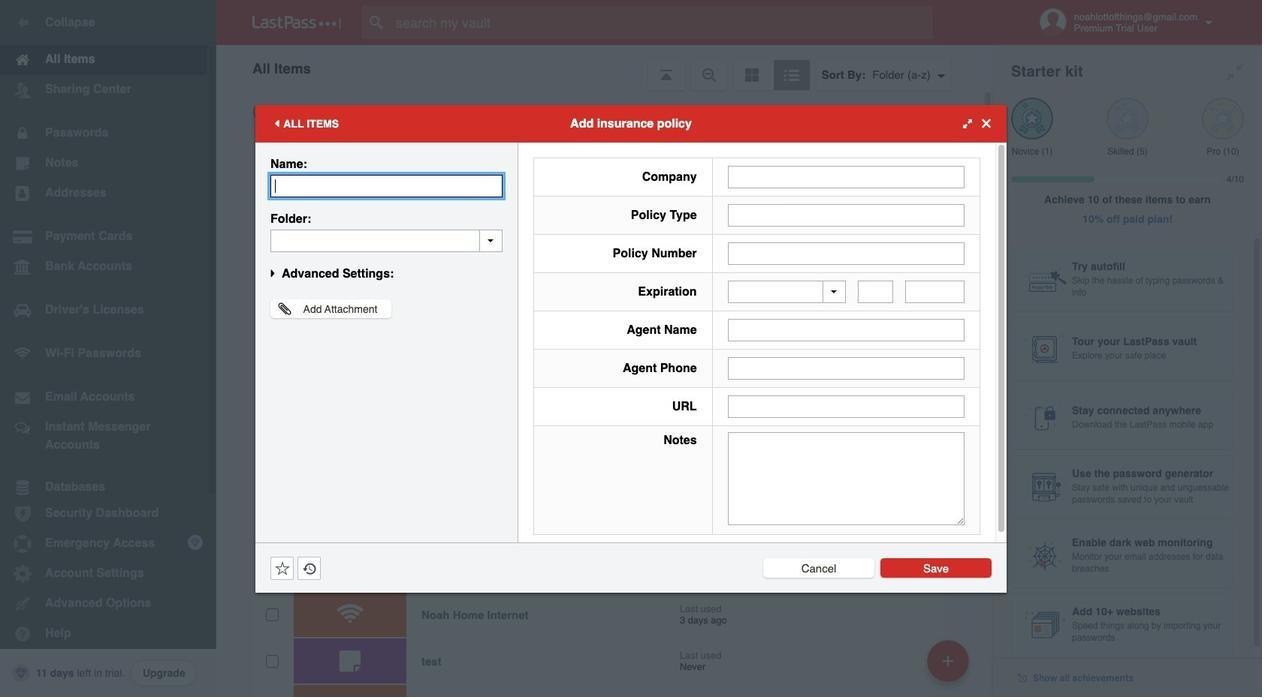 Task type: locate. For each thing, give the bounding box(es) containing it.
dialog
[[255, 105, 1007, 593]]

search my vault text field
[[362, 6, 962, 39]]

Search search field
[[362, 6, 962, 39]]

None text field
[[270, 230, 503, 252], [728, 242, 965, 265], [905, 281, 965, 304], [728, 319, 965, 342], [270, 230, 503, 252], [728, 242, 965, 265], [905, 281, 965, 304], [728, 319, 965, 342]]

main navigation navigation
[[0, 0, 216, 698]]

vault options navigation
[[216, 45, 993, 90]]

None text field
[[728, 166, 965, 188], [270, 175, 503, 197], [728, 204, 965, 227], [858, 281, 894, 304], [728, 358, 965, 380], [728, 396, 965, 418], [728, 433, 965, 526], [728, 166, 965, 188], [270, 175, 503, 197], [728, 204, 965, 227], [858, 281, 894, 304], [728, 358, 965, 380], [728, 396, 965, 418], [728, 433, 965, 526]]



Task type: describe. For each thing, give the bounding box(es) containing it.
lastpass image
[[252, 16, 341, 29]]

new item navigation
[[922, 636, 978, 698]]

new item image
[[943, 656, 953, 667]]



Task type: vqa. For each thing, say whether or not it's contained in the screenshot.
password field
no



